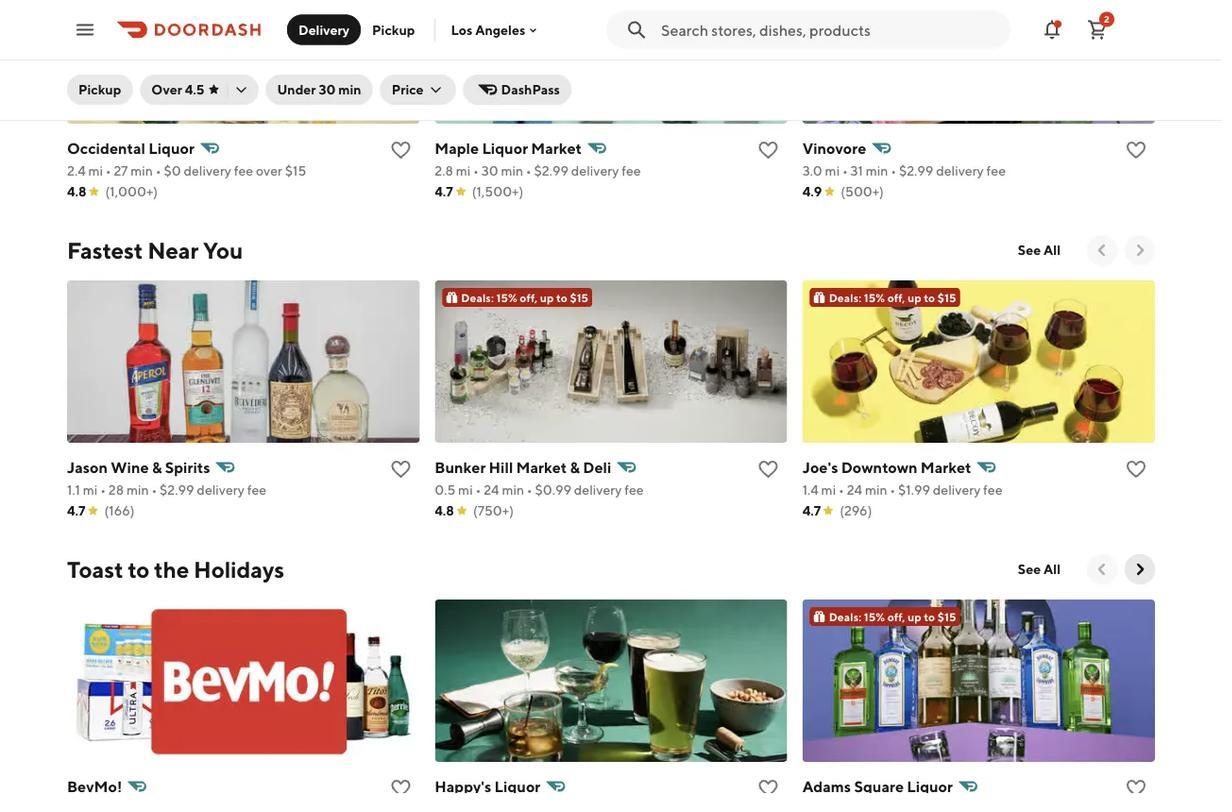 Task type: describe. For each thing, give the bounding box(es) containing it.
pickup for pickup button to the right
[[372, 22, 415, 37]]

previous button of carousel image
[[1093, 241, 1112, 260]]

delivery for vinovore
[[936, 163, 984, 179]]

next button of carousel image
[[1131, 241, 1149, 260]]

fee for joe's downtown market
[[983, 482, 1003, 498]]

liquor for occidental
[[149, 139, 194, 157]]

deals: for fastest near you
[[829, 291, 862, 304]]

2.4
[[67, 163, 86, 179]]

min for occidental liquor
[[131, 163, 153, 179]]

4.8 for occidental liquor
[[67, 184, 87, 199]]

fee for bunker hill market & deli
[[624, 482, 644, 498]]

1.4 mi • 24 min • $1.99 delivery fee
[[803, 482, 1003, 498]]

over 4.5
[[151, 82, 204, 97]]

1.4
[[803, 482, 819, 498]]

4.9
[[803, 184, 822, 199]]

1 & from the left
[[152, 459, 162, 477]]

2
[[1104, 14, 1110, 25]]

1 items, open order cart image
[[1086, 18, 1109, 41]]

jason
[[67, 459, 108, 477]]

fee for occidental liquor
[[234, 163, 253, 179]]

delivery for joe's downtown market
[[933, 482, 981, 498]]

2.4 mi • 27 min • $​0 delivery fee over $15
[[67, 163, 306, 179]]

near
[[147, 237, 199, 264]]

bunker hill market & deli
[[435, 459, 611, 477]]

mi for maple liquor market
[[456, 163, 471, 179]]

mi for vinovore
[[825, 163, 840, 179]]

delivery for bunker hill market & deli
[[574, 482, 622, 498]]

see all link for toast to the holidays
[[1007, 554, 1072, 585]]

click to add this store to your saved list image for maple liquor market
[[757, 139, 780, 162]]

31
[[851, 163, 863, 179]]

deals: for toast to the holidays
[[829, 610, 862, 623]]

the
[[154, 556, 189, 583]]

2.8
[[435, 163, 453, 179]]

24 for hill
[[484, 482, 499, 498]]

(1,000+)
[[105, 184, 158, 199]]

joe's downtown market
[[803, 459, 971, 477]]

click to add this store to your saved list image for bunker hill market & deli
[[757, 458, 780, 481]]

off, for fastest near you
[[888, 291, 905, 304]]

dashpass button
[[463, 75, 571, 105]]

all for toast to the holidays
[[1044, 562, 1061, 577]]

click to add this store to your saved list image for occidental liquor
[[389, 139, 412, 162]]

15% for toast to the holidays
[[864, 610, 885, 623]]

4.7 for jason wine & spirits
[[67, 503, 86, 519]]

market for downtown
[[921, 459, 971, 477]]

• left $1.99
[[890, 482, 896, 498]]

downtown
[[841, 459, 918, 477]]

spirits
[[165, 459, 210, 477]]

hill
[[489, 459, 513, 477]]

(296)
[[840, 503, 872, 519]]

liquor for maple
[[482, 139, 528, 157]]

pickup for the left pickup button
[[78, 82, 121, 97]]

los
[[451, 22, 473, 38]]

price button
[[380, 75, 456, 105]]

los angeles button
[[451, 22, 541, 38]]

30 inside button
[[319, 82, 336, 97]]

over 4.5 button
[[140, 75, 258, 105]]

$2.99 for maple liquor market
[[534, 163, 569, 179]]

• left the 28
[[100, 482, 106, 498]]

24 for downtown
[[847, 482, 862, 498]]

toast to the holidays link
[[67, 554, 284, 585]]

joe's
[[803, 459, 838, 477]]

min for bunker hill market & deli
[[502, 482, 524, 498]]

fee for jason wine & spirits
[[247, 482, 266, 498]]

see all for fastest near you
[[1018, 242, 1061, 258]]

under 30 min
[[277, 82, 361, 97]]

$0.99
[[535, 482, 571, 498]]

deli
[[583, 459, 611, 477]]

off, for toast to the holidays
[[888, 610, 905, 623]]

all for fastest near you
[[1044, 242, 1061, 258]]

see all for toast to the holidays
[[1018, 562, 1061, 577]]

up for toast to the holidays
[[908, 610, 922, 623]]

• down maple at the left top
[[473, 163, 479, 179]]

min for jason wine & spirits
[[127, 482, 149, 498]]

price
[[392, 82, 424, 97]]

0 horizontal spatial pickup button
[[67, 75, 133, 105]]

mi for bunker hill market & deli
[[458, 482, 473, 498]]

$2.99 for vinovore
[[899, 163, 934, 179]]

• right 31
[[891, 163, 896, 179]]

min for maple liquor market
[[501, 163, 523, 179]]

2.8 mi • 30 min • $2.99 delivery fee
[[435, 163, 641, 179]]

• left 27
[[106, 163, 111, 179]]

min for vinovore
[[866, 163, 888, 179]]

market for liquor
[[531, 139, 582, 157]]

Store search: begin typing to search for stores available on DoorDash text field
[[661, 19, 999, 40]]

under 30 min button
[[266, 75, 373, 105]]

jason wine & spirits
[[67, 459, 210, 477]]

click to add this store to your saved list image for vinovore
[[1125, 139, 1148, 162]]

4.8 for bunker hill market & deli
[[435, 503, 454, 519]]

occidental
[[67, 139, 145, 157]]

previous button of carousel image
[[1093, 560, 1112, 579]]

notification bell image
[[1041, 18, 1064, 41]]

see for toast to the holidays
[[1018, 562, 1041, 577]]

to inside toast to the holidays link
[[128, 556, 150, 583]]

mi for joe's downtown market
[[821, 482, 836, 498]]

(166)
[[104, 503, 135, 519]]



Task type: vqa. For each thing, say whether or not it's contained in the screenshot.
"$​0"
yes



Task type: locate. For each thing, give the bounding box(es) containing it.
2 liquor from the left
[[482, 139, 528, 157]]

1 horizontal spatial pickup
[[372, 22, 415, 37]]

2 horizontal spatial $2.99
[[899, 163, 934, 179]]

•
[[106, 163, 111, 179], [156, 163, 161, 179], [473, 163, 479, 179], [526, 163, 532, 179], [842, 163, 848, 179], [891, 163, 896, 179], [100, 482, 106, 498], [151, 482, 157, 498], [476, 482, 481, 498], [527, 482, 532, 498], [839, 482, 844, 498], [890, 482, 896, 498]]

deals:
[[461, 291, 494, 304], [829, 291, 862, 304], [829, 610, 862, 623]]

los angeles
[[451, 22, 525, 38]]

min right under
[[338, 82, 361, 97]]

open menu image
[[74, 18, 96, 41]]

off,
[[520, 291, 538, 304], [888, 291, 905, 304], [888, 610, 905, 623]]

2 see from the top
[[1018, 562, 1041, 577]]

toast to the holidays
[[67, 556, 284, 583]]

fee for vinovore
[[987, 163, 1006, 179]]

min
[[338, 82, 361, 97], [131, 163, 153, 179], [501, 163, 523, 179], [866, 163, 888, 179], [127, 482, 149, 498], [502, 482, 524, 498], [865, 482, 887, 498]]

see all link for fastest near you
[[1007, 235, 1072, 265]]

you
[[203, 237, 243, 264]]

liquor
[[149, 139, 194, 157], [482, 139, 528, 157]]

2 & from the left
[[570, 459, 580, 477]]

dashpass
[[501, 82, 560, 97]]

over
[[151, 82, 182, 97]]

delivery for jason wine & spirits
[[197, 482, 245, 498]]

4.8 down the 0.5
[[435, 503, 454, 519]]

1 see all link from the top
[[1007, 235, 1072, 265]]

all left previous button of carousel icon
[[1044, 242, 1061, 258]]

1.1 mi • 28 min • $2.99 delivery fee
[[67, 482, 266, 498]]

0 horizontal spatial &
[[152, 459, 162, 477]]

$15
[[285, 163, 306, 179], [570, 291, 589, 304], [938, 291, 956, 304], [938, 610, 956, 623]]

delivery for maple liquor market
[[571, 163, 619, 179]]

mi
[[88, 163, 103, 179], [456, 163, 471, 179], [825, 163, 840, 179], [83, 482, 98, 498], [458, 482, 473, 498], [821, 482, 836, 498]]

24 up "(750+)"
[[484, 482, 499, 498]]

fastest near you
[[67, 237, 243, 264]]

4.7 down 1.4
[[803, 503, 821, 519]]

delivery for occidental liquor
[[184, 163, 231, 179]]

to
[[556, 291, 568, 304], [924, 291, 935, 304], [128, 556, 150, 583], [924, 610, 935, 623]]

1 horizontal spatial 24
[[847, 482, 862, 498]]

• left $​0
[[156, 163, 161, 179]]

min right 31
[[866, 163, 888, 179]]

30
[[319, 82, 336, 97], [481, 163, 498, 179]]

see left previous button of carousel icon
[[1018, 242, 1041, 258]]

fastest near you link
[[67, 235, 243, 265]]

$2.99
[[534, 163, 569, 179], [899, 163, 934, 179], [160, 482, 194, 498]]

angeles
[[475, 22, 525, 38]]

1 horizontal spatial pickup button
[[361, 15, 426, 45]]

0 vertical spatial 30
[[319, 82, 336, 97]]

1 horizontal spatial &
[[570, 459, 580, 477]]

next button of carousel image
[[1131, 560, 1149, 579]]

• up (296)
[[839, 482, 844, 498]]

0 horizontal spatial 24
[[484, 482, 499, 498]]

fee
[[234, 163, 253, 179], [622, 163, 641, 179], [987, 163, 1006, 179], [247, 482, 266, 498], [624, 482, 644, 498], [983, 482, 1003, 498]]

mi right 1.4
[[821, 482, 836, 498]]

2 all from the top
[[1044, 562, 1061, 577]]

click to add this store to your saved list image
[[389, 458, 412, 481], [1125, 458, 1148, 481], [757, 777, 780, 794], [1125, 777, 1148, 794]]

mi right 1.1
[[83, 482, 98, 498]]

3.0 mi • 31 min • $2.99 delivery fee
[[803, 163, 1006, 179]]

see for fastest near you
[[1018, 242, 1041, 258]]

30 right under
[[319, 82, 336, 97]]

over
[[256, 163, 282, 179]]

0 vertical spatial pickup
[[372, 22, 415, 37]]

1 vertical spatial pickup
[[78, 82, 121, 97]]

2 see all from the top
[[1018, 562, 1061, 577]]

1 horizontal spatial 30
[[481, 163, 498, 179]]

0 vertical spatial see
[[1018, 242, 1041, 258]]

0 vertical spatial all
[[1044, 242, 1061, 258]]

toast
[[67, 556, 123, 583]]

1 vertical spatial 4.8
[[435, 503, 454, 519]]

pickup button up 'price'
[[361, 15, 426, 45]]

1 vertical spatial see
[[1018, 562, 1041, 577]]

15%
[[496, 291, 517, 304], [864, 291, 885, 304], [864, 610, 885, 623]]

• left 31
[[842, 163, 848, 179]]

wine
[[111, 459, 149, 477]]

0 horizontal spatial $2.99
[[160, 482, 194, 498]]

all left previous button of carousel image
[[1044, 562, 1061, 577]]

• down maple liquor market
[[526, 163, 532, 179]]

mi right 2.8
[[456, 163, 471, 179]]

occidental liquor
[[67, 139, 194, 157]]

see
[[1018, 242, 1041, 258], [1018, 562, 1041, 577]]

& left deli
[[570, 459, 580, 477]]

0 vertical spatial pickup button
[[361, 15, 426, 45]]

see all link left previous button of carousel icon
[[1007, 235, 1072, 265]]

0 vertical spatial see all link
[[1007, 235, 1072, 265]]

1 vertical spatial see all link
[[1007, 554, 1072, 585]]

all
[[1044, 242, 1061, 258], [1044, 562, 1061, 577]]

see all
[[1018, 242, 1061, 258], [1018, 562, 1061, 577]]

1 horizontal spatial liquor
[[482, 139, 528, 157]]

bunker
[[435, 459, 486, 477]]

click to add this store to your saved list image
[[389, 139, 412, 162], [757, 139, 780, 162], [1125, 139, 1148, 162], [757, 458, 780, 481], [389, 777, 412, 794]]

fastest
[[67, 237, 143, 264]]

mi right the 0.5
[[458, 482, 473, 498]]

delivery
[[184, 163, 231, 179], [571, 163, 619, 179], [936, 163, 984, 179], [197, 482, 245, 498], [574, 482, 622, 498], [933, 482, 981, 498]]

24
[[484, 482, 499, 498], [847, 482, 862, 498]]

0.5 mi • 24 min • $0.99 delivery fee
[[435, 482, 644, 498]]

mi right the 3.0
[[825, 163, 840, 179]]

15% for fastest near you
[[864, 291, 885, 304]]

min right 27
[[131, 163, 153, 179]]

3.0
[[803, 163, 822, 179]]

liquor up $​0
[[149, 139, 194, 157]]

4.7 down 2.8
[[435, 184, 453, 199]]

see all link left previous button of carousel image
[[1007, 554, 1072, 585]]

4.5
[[185, 82, 204, 97]]

see all link
[[1007, 235, 1072, 265], [1007, 554, 1072, 585]]

min for joe's downtown market
[[865, 482, 887, 498]]

liquor up 2.8 mi • 30 min • $2.99 delivery fee
[[482, 139, 528, 157]]

1 see all from the top
[[1018, 242, 1061, 258]]

&
[[152, 459, 162, 477], [570, 459, 580, 477]]

holidays
[[194, 556, 284, 583]]

(750+)
[[473, 503, 514, 519]]

4.8
[[67, 184, 87, 199], [435, 503, 454, 519]]

mi for jason wine & spirits
[[83, 482, 98, 498]]

min down bunker hill market & deli
[[502, 482, 524, 498]]

4.7 for maple liquor market
[[435, 184, 453, 199]]

deals: 15% off, up to $15 for fastest near you
[[829, 291, 956, 304]]

4.7
[[435, 184, 453, 199], [67, 503, 86, 519], [803, 503, 821, 519]]

mi for occidental liquor
[[88, 163, 103, 179]]

see left previous button of carousel image
[[1018, 562, 1041, 577]]

• down jason wine & spirits
[[151, 482, 157, 498]]

up
[[540, 291, 554, 304], [908, 291, 922, 304], [908, 610, 922, 623]]

28
[[108, 482, 124, 498]]

pickup
[[372, 22, 415, 37], [78, 82, 121, 97]]

pickup up occidental
[[78, 82, 121, 97]]

& up 1.1 mi • 28 min • $2.99 delivery fee at the left bottom
[[152, 459, 162, 477]]

24 up (296)
[[847, 482, 862, 498]]

$1.99
[[898, 482, 930, 498]]

2 24 from the left
[[847, 482, 862, 498]]

30 up (1,500+)
[[481, 163, 498, 179]]

0 vertical spatial see all
[[1018, 242, 1061, 258]]

2 see all link from the top
[[1007, 554, 1072, 585]]

0.5
[[435, 482, 456, 498]]

maple liquor market
[[435, 139, 582, 157]]

• up "(750+)"
[[476, 482, 481, 498]]

0 vertical spatial 4.8
[[67, 184, 87, 199]]

(500+)
[[841, 184, 884, 199]]

1 horizontal spatial 4.8
[[435, 503, 454, 519]]

$2.99 down maple liquor market
[[534, 163, 569, 179]]

min inside button
[[338, 82, 361, 97]]

1 liquor from the left
[[149, 139, 194, 157]]

pickup button up occidental
[[67, 75, 133, 105]]

2 horizontal spatial 4.7
[[803, 503, 821, 519]]

• down bunker hill market & deli
[[527, 482, 532, 498]]

min down maple liquor market
[[501, 163, 523, 179]]

market for hill
[[516, 459, 567, 477]]

(1,500+)
[[472, 184, 523, 199]]

$2.99 right 31
[[899, 163, 934, 179]]

market up '0.5 mi • 24 min • $0.99 delivery fee'
[[516, 459, 567, 477]]

1 vertical spatial all
[[1044, 562, 1061, 577]]

0 horizontal spatial liquor
[[149, 139, 194, 157]]

2 button
[[1079, 11, 1116, 49]]

delivery
[[298, 22, 350, 37]]

4.7 down 1.1
[[67, 503, 86, 519]]

$2.99 for jason wine & spirits
[[160, 482, 194, 498]]

0 horizontal spatial 30
[[319, 82, 336, 97]]

$2.99 down spirits
[[160, 482, 194, 498]]

1 vertical spatial pickup button
[[67, 75, 133, 105]]

1 vertical spatial see all
[[1018, 562, 1061, 577]]

0 horizontal spatial 4.8
[[67, 184, 87, 199]]

mi right 2.4
[[88, 163, 103, 179]]

deals: 15% off, up to $15
[[461, 291, 589, 304], [829, 291, 956, 304], [829, 610, 956, 623]]

4.8 down 2.4
[[67, 184, 87, 199]]

1 vertical spatial 30
[[481, 163, 498, 179]]

1 all from the top
[[1044, 242, 1061, 258]]

min right the 28
[[127, 482, 149, 498]]

1 see from the top
[[1018, 242, 1041, 258]]

see all left previous button of carousel icon
[[1018, 242, 1061, 258]]

maple
[[435, 139, 479, 157]]

pickup up 'price'
[[372, 22, 415, 37]]

market
[[531, 139, 582, 157], [516, 459, 567, 477], [921, 459, 971, 477]]

min down the downtown on the right of the page
[[865, 482, 887, 498]]

$​0
[[164, 163, 181, 179]]

see all left previous button of carousel image
[[1018, 562, 1061, 577]]

up for fastest near you
[[908, 291, 922, 304]]

pickup button
[[361, 15, 426, 45], [67, 75, 133, 105]]

market up $1.99
[[921, 459, 971, 477]]

1.1
[[67, 482, 80, 498]]

fee for maple liquor market
[[622, 163, 641, 179]]

0 horizontal spatial pickup
[[78, 82, 121, 97]]

vinovore
[[803, 139, 866, 157]]

27
[[114, 163, 128, 179]]

market up 2.8 mi • 30 min • $2.99 delivery fee
[[531, 139, 582, 157]]

1 24 from the left
[[484, 482, 499, 498]]

delivery button
[[287, 15, 361, 45]]

4.7 for joe's downtown market
[[803, 503, 821, 519]]

under
[[277, 82, 316, 97]]

deals: 15% off, up to $15 for toast to the holidays
[[829, 610, 956, 623]]

0 horizontal spatial 4.7
[[67, 503, 86, 519]]

1 horizontal spatial 4.7
[[435, 184, 453, 199]]

1 horizontal spatial $2.99
[[534, 163, 569, 179]]



